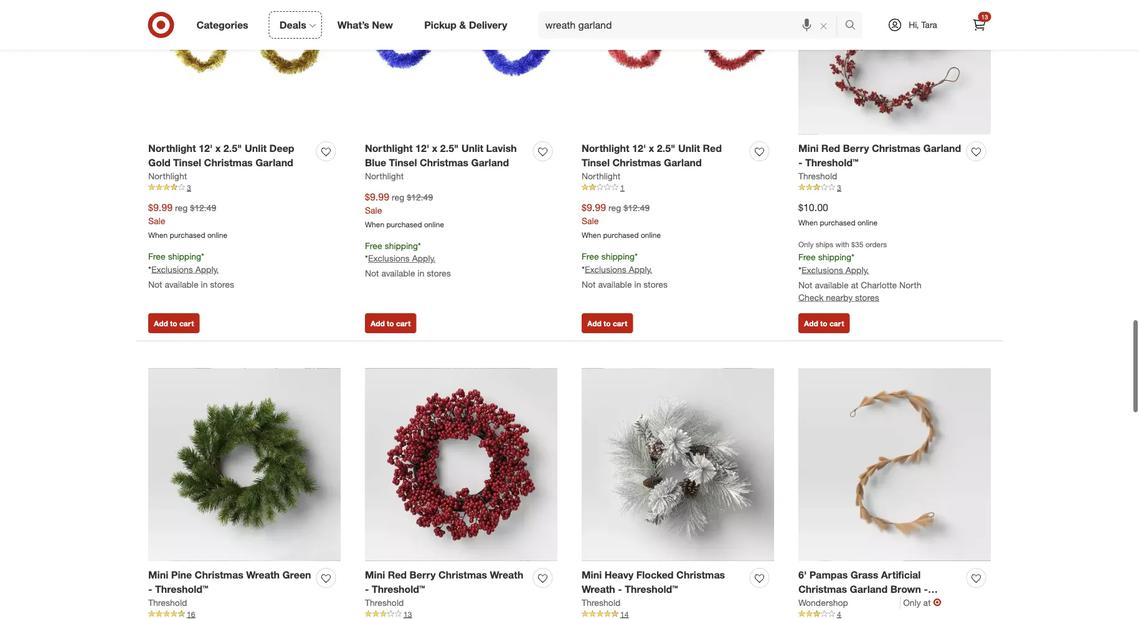 Task type: locate. For each thing, give the bounding box(es) containing it.
available inside the only ships with $35 orders free shipping * * exclusions apply. not available at charlotte north check nearby stores
[[815, 279, 849, 290]]

apply. for gold
[[195, 264, 219, 275]]

exclusions for tinsel
[[585, 264, 627, 275]]

brown
[[891, 583, 922, 595]]

- inside 6' pampas grass artificial christmas garland brown - wondershop™
[[924, 583, 928, 595]]

online
[[858, 218, 878, 227], [424, 220, 444, 229], [207, 230, 227, 240], [641, 230, 661, 240]]

exclusions apply. link
[[368, 253, 436, 264], [151, 264, 219, 275], [585, 264, 652, 275], [802, 264, 869, 275]]

2 northlight link from the left
[[365, 170, 404, 182]]

3 add to cart from the left
[[588, 319, 628, 328]]

add to cart for tinsel
[[588, 319, 628, 328]]

2 horizontal spatial northlight link
[[582, 170, 621, 182]]

0 horizontal spatial 13 link
[[365, 609, 558, 619]]

1 horizontal spatial $12.49
[[407, 192, 433, 203]]

mini for mini red berry christmas garland - threshold™
[[799, 142, 819, 154]]

shipping inside the only ships with $35 orders free shipping * * exclusions apply. not available at charlotte north check nearby stores
[[818, 251, 852, 262]]

mini
[[799, 142, 819, 154], [148, 569, 168, 581], [365, 569, 385, 581], [582, 569, 602, 581]]

2 horizontal spatial tinsel
[[582, 157, 610, 169]]

1 horizontal spatial wreath
[[490, 569, 524, 581]]

free for blue
[[365, 240, 382, 251]]

2.5" inside northlight 12' x 2.5" unlit red tinsel christmas garland
[[657, 142, 676, 154]]

12' for blue
[[416, 142, 429, 154]]

unlit left deep
[[245, 142, 267, 154]]

only for with
[[799, 240, 814, 249]]

14 link
[[582, 609, 774, 619]]

1 horizontal spatial 3
[[837, 183, 842, 192]]

1 cart from the left
[[179, 319, 194, 328]]

sale for northlight 12' x 2.5" unlit deep gold tinsel christmas garland
[[148, 215, 165, 226]]

1 3 link from the left
[[148, 182, 341, 193]]

1 horizontal spatial 2.5"
[[440, 142, 459, 154]]

only down brown
[[904, 597, 921, 608]]

wreath for mini red berry christmas wreath - threshold™
[[490, 569, 524, 581]]

3 down northlight 12' x 2.5" unlit deep gold tinsel christmas garland
[[187, 183, 191, 192]]

sale
[[365, 205, 382, 216], [148, 215, 165, 226], [582, 215, 599, 226]]

12'
[[199, 142, 213, 154], [416, 142, 429, 154], [632, 142, 646, 154]]

wreath
[[246, 569, 280, 581], [490, 569, 524, 581], [582, 583, 615, 595]]

12' inside northlight 12' x 2.5" unlit red tinsel christmas garland
[[632, 142, 646, 154]]

1 horizontal spatial $9.99
[[365, 191, 389, 203]]

only inside the only ships with $35 orders free shipping * * exclusions apply. not available at charlotte north check nearby stores
[[799, 240, 814, 249]]

1 horizontal spatial x
[[432, 142, 438, 154]]

4 add from the left
[[804, 319, 819, 328]]

1 horizontal spatial tinsel
[[389, 157, 417, 169]]

northlight inside northlight 12' x 2.5" unlit red tinsel christmas garland
[[582, 142, 630, 154]]

1 horizontal spatial 13
[[982, 13, 988, 21]]

3 add from the left
[[588, 319, 602, 328]]

berry for mini red berry christmas wreath - threshold™
[[410, 569, 436, 581]]

berry for mini red berry christmas garland - threshold™
[[843, 142, 869, 154]]

x inside northlight 12' x 2.5" unlit lavish blue tinsel christmas garland
[[432, 142, 438, 154]]

in
[[418, 268, 425, 279], [201, 279, 208, 290], [635, 279, 641, 290]]

free inside the only ships with $35 orders free shipping * * exclusions apply. not available at charlotte north check nearby stores
[[799, 251, 816, 262]]

$12.49 for blue
[[407, 192, 433, 203]]

berry inside mini red berry christmas garland - threshold™
[[843, 142, 869, 154]]

2 add to cart from the left
[[371, 319, 411, 328]]

mini pine christmas wreath green - threshold™
[[148, 569, 311, 595]]

2 add to cart button from the left
[[365, 313, 416, 333]]

deals link
[[269, 11, 322, 39]]

wondershop link
[[799, 597, 901, 609]]

x for tinsel
[[649, 142, 654, 154]]

3 link for 2.5"
[[148, 182, 341, 193]]

in for blue
[[418, 268, 425, 279]]

northlight for northlight 12' x 2.5" unlit lavish blue tinsel christmas garland
[[365, 142, 413, 154]]

free shipping * * exclusions apply. not available in stores for blue
[[365, 240, 451, 279]]

2.5" inside northlight 12' x 2.5" unlit lavish blue tinsel christmas garland
[[440, 142, 459, 154]]

deals
[[280, 19, 306, 31]]

2 3 from the left
[[837, 183, 842, 192]]

3 unlit from the left
[[678, 142, 700, 154]]

when for northlight 12' x 2.5" unlit red tinsel christmas garland
[[582, 230, 601, 240]]

apply. for blue
[[412, 253, 436, 264]]

reg
[[392, 192, 405, 203], [175, 202, 188, 213], [609, 202, 621, 213]]

3 cart from the left
[[613, 319, 628, 328]]

christmas inside the 'mini red berry christmas wreath - threshold™'
[[439, 569, 487, 581]]

northlight for northlight link corresponding to blue
[[365, 170, 404, 181]]

2 unlit from the left
[[462, 142, 484, 154]]

threshold for mini red berry christmas garland - threshold™
[[799, 170, 838, 181]]

2 horizontal spatial $9.99
[[582, 201, 606, 214]]

1 add to cart from the left
[[154, 319, 194, 328]]

0 horizontal spatial in
[[201, 279, 208, 290]]

northlight for northlight link related to tinsel
[[582, 170, 621, 181]]

what's
[[338, 19, 369, 31]]

12' for tinsel
[[632, 142, 646, 154]]

wreath inside the mini pine christmas wreath green - threshold™
[[246, 569, 280, 581]]

at
[[851, 279, 859, 290], [924, 597, 931, 608]]

0 horizontal spatial wreath
[[246, 569, 280, 581]]

northlight link down "gold"
[[148, 170, 187, 182]]

at up nearby
[[851, 279, 859, 290]]

online for northlight 12' x 2.5" unlit red tinsel christmas garland
[[641, 230, 661, 240]]

northlight inside northlight 12' x 2.5" unlit deep gold tinsel christmas garland
[[148, 142, 196, 154]]

3 x from the left
[[649, 142, 654, 154]]

christmas inside northlight 12' x 2.5" unlit lavish blue tinsel christmas garland
[[420, 157, 469, 169]]

online inside $10.00 when purchased online
[[858, 218, 878, 227]]

add to cart for threshold™
[[804, 319, 844, 328]]

purchased for northlight 12' x 2.5" unlit deep gold tinsel christmas garland
[[170, 230, 205, 240]]

2 cart from the left
[[396, 319, 411, 328]]

$12.49 down 1
[[624, 202, 650, 213]]

christmas inside mini red berry christmas garland - threshold™
[[872, 142, 921, 154]]

not
[[365, 268, 379, 279], [148, 279, 162, 290], [582, 279, 596, 290], [799, 279, 813, 290]]

-
[[799, 157, 803, 169], [148, 583, 152, 595], [365, 583, 369, 595], [618, 583, 622, 595], [924, 583, 928, 595]]

add to cart for blue
[[371, 319, 411, 328]]

threshold™ inside mini red berry christmas garland - threshold™
[[806, 157, 859, 169]]

northlight for northlight 12' x 2.5" unlit red tinsel christmas garland
[[582, 142, 630, 154]]

3 northlight link from the left
[[582, 170, 621, 182]]

0 horizontal spatial $9.99
[[148, 201, 173, 214]]

1 horizontal spatial 12'
[[416, 142, 429, 154]]

shipping for blue
[[385, 240, 418, 251]]

13 link right tara
[[966, 11, 993, 39]]

2 horizontal spatial 2.5"
[[657, 142, 676, 154]]

mini inside mini red berry christmas garland - threshold™
[[799, 142, 819, 154]]

threshold link for mini heavy flocked christmas wreath - threshold™
[[582, 597, 621, 609]]

2.5" left lavish
[[440, 142, 459, 154]]

1 to from the left
[[170, 319, 177, 328]]

1 add from the left
[[154, 319, 168, 328]]

13 right tara
[[982, 13, 988, 21]]

1 tinsel from the left
[[173, 157, 201, 169]]

1 vertical spatial at
[[924, 597, 931, 608]]

reg for blue
[[392, 192, 405, 203]]

not for northlight 12' x 2.5" unlit lavish blue tinsel christmas garland
[[365, 268, 379, 279]]

unlit left lavish
[[462, 142, 484, 154]]

0 horizontal spatial free shipping * * exclusions apply. not available in stores
[[148, 251, 234, 290]]

threshold link
[[799, 170, 838, 182], [148, 597, 187, 609], [365, 597, 404, 609], [582, 597, 621, 609]]

- for mini red berry christmas wreath - threshold™
[[365, 583, 369, 595]]

13 link down mini red berry christmas wreath - threshold™ link
[[365, 609, 558, 619]]

stores inside the only ships with $35 orders free shipping * * exclusions apply. not available at charlotte north check nearby stores
[[855, 292, 879, 303]]

garland inside 6' pampas grass artificial christmas garland brown - wondershop™
[[850, 583, 888, 595]]

mini pine christmas wreath green - threshold™ image
[[148, 368, 341, 561], [148, 368, 341, 561]]

threshold™ inside the mini pine christmas wreath green - threshold™
[[155, 583, 208, 595]]

when for northlight 12' x 2.5" unlit deep gold tinsel christmas garland
[[148, 230, 168, 240]]

northlight for northlight 12' x 2.5" unlit deep gold tinsel christmas garland
[[148, 142, 196, 154]]

mini heavy flocked christmas wreath - threshold™ link
[[582, 568, 745, 597]]

$9.99 reg $12.49 sale when purchased online for tinsel
[[582, 201, 661, 240]]

cart for blue
[[396, 319, 411, 328]]

mini inside the 'mini red berry christmas wreath - threshold™'
[[365, 569, 385, 581]]

what's new link
[[327, 11, 409, 39]]

2.5" left deep
[[224, 142, 242, 154]]

0 horizontal spatial 13
[[404, 610, 412, 619]]

0 horizontal spatial tinsel
[[173, 157, 201, 169]]

2 horizontal spatial wreath
[[582, 583, 615, 595]]

threshold™ inside mini heavy flocked christmas wreath - threshold™
[[625, 583, 678, 595]]

mini pine christmas wreath green - threshold™ link
[[148, 568, 312, 597]]

- inside mini heavy flocked christmas wreath - threshold™
[[618, 583, 622, 595]]

0 horizontal spatial reg
[[175, 202, 188, 213]]

0 horizontal spatial red
[[388, 569, 407, 581]]

exclusions inside the only ships with $35 orders free shipping * * exclusions apply. not available at charlotte north check nearby stores
[[802, 264, 843, 275]]

0 vertical spatial only
[[799, 240, 814, 249]]

0 horizontal spatial x
[[215, 142, 221, 154]]

$12.49 down northlight 12' x 2.5" unlit deep gold tinsel christmas garland
[[190, 202, 216, 213]]

0 horizontal spatial berry
[[410, 569, 436, 581]]

0 horizontal spatial $9.99 reg $12.49 sale when purchased online
[[148, 201, 227, 240]]

lavish
[[486, 142, 517, 154]]

0 horizontal spatial sale
[[148, 215, 165, 226]]

red inside mini red berry christmas garland - threshold™
[[822, 142, 841, 154]]

tinsel inside northlight 12' x 2.5" unlit deep gold tinsel christmas garland
[[173, 157, 201, 169]]

2 horizontal spatial unlit
[[678, 142, 700, 154]]

purchased for northlight 12' x 2.5" unlit lavish blue tinsel christmas garland
[[387, 220, 422, 229]]

available for tinsel
[[598, 279, 632, 290]]

3 link for christmas
[[799, 182, 991, 193]]

search
[[840, 20, 869, 32]]

0 horizontal spatial only
[[799, 240, 814, 249]]

1 12' from the left
[[199, 142, 213, 154]]

1 horizontal spatial free shipping * * exclusions apply. not available in stores
[[365, 240, 451, 279]]

2 3 link from the left
[[799, 182, 991, 193]]

threshold for mini red berry christmas wreath - threshold™
[[365, 597, 404, 608]]

0 horizontal spatial northlight link
[[148, 170, 187, 182]]

northlight 12' x 2.5" unlit deep gold tinsel christmas garland image
[[148, 0, 341, 134], [148, 0, 341, 134]]

12' inside northlight 12' x 2.5" unlit lavish blue tinsel christmas garland
[[416, 142, 429, 154]]

reg for tinsel
[[609, 202, 621, 213]]

available
[[382, 268, 415, 279], [165, 279, 199, 290], [598, 279, 632, 290], [815, 279, 849, 290]]

exclusions for gold
[[151, 264, 193, 275]]

4 to from the left
[[821, 319, 828, 328]]

2 horizontal spatial in
[[635, 279, 641, 290]]

at left "¬"
[[924, 597, 931, 608]]

shipping
[[385, 240, 418, 251], [168, 251, 201, 262], [602, 251, 635, 262], [818, 251, 852, 262]]

apply. inside the only ships with $35 orders free shipping * * exclusions apply. not available at charlotte north check nearby stores
[[846, 264, 869, 275]]

$12.49 down northlight 12' x 2.5" unlit lavish blue tinsel christmas garland
[[407, 192, 433, 203]]

- inside the 'mini red berry christmas wreath - threshold™'
[[365, 583, 369, 595]]

13
[[982, 13, 988, 21], [404, 610, 412, 619]]

3 link down northlight 12' x 2.5" unlit deep gold tinsel christmas garland 'link'
[[148, 182, 341, 193]]

wreath inside mini heavy flocked christmas wreath - threshold™
[[582, 583, 615, 595]]

2.5" up 1 link
[[657, 142, 676, 154]]

gold
[[148, 157, 171, 169]]

artificial
[[881, 569, 921, 581]]

when for northlight 12' x 2.5" unlit lavish blue tinsel christmas garland
[[365, 220, 385, 229]]

hi,
[[909, 19, 919, 30]]

- for mini red berry christmas garland - threshold™
[[799, 157, 803, 169]]

blue
[[365, 157, 386, 169]]

3 up $10.00 when purchased online
[[837, 183, 842, 192]]

0 horizontal spatial unlit
[[245, 142, 267, 154]]

garland inside mini red berry christmas garland - threshold™
[[924, 142, 962, 154]]

2 horizontal spatial 12'
[[632, 142, 646, 154]]

mini inside mini heavy flocked christmas wreath - threshold™
[[582, 569, 602, 581]]

- inside the mini pine christmas wreath green - threshold™
[[148, 583, 152, 595]]

wreath inside the 'mini red berry christmas wreath - threshold™'
[[490, 569, 524, 581]]

shipping for tinsel
[[602, 251, 635, 262]]

2 horizontal spatial x
[[649, 142, 654, 154]]

only inside the only at ¬
[[904, 597, 921, 608]]

mini red berry christmas wreath - threshold™
[[365, 569, 524, 595]]

tinsel
[[173, 157, 201, 169], [389, 157, 417, 169], [582, 157, 610, 169]]

2 horizontal spatial $12.49
[[624, 202, 650, 213]]

$35
[[852, 240, 864, 249]]

1 unlit from the left
[[245, 142, 267, 154]]

3 for threshold™
[[837, 183, 842, 192]]

0 horizontal spatial 3 link
[[148, 182, 341, 193]]

to
[[170, 319, 177, 328], [387, 319, 394, 328], [604, 319, 611, 328], [821, 319, 828, 328]]

0 horizontal spatial $12.49
[[190, 202, 216, 213]]

flocked
[[637, 569, 674, 581]]

only
[[799, 240, 814, 249], [904, 597, 921, 608]]

northlight for northlight link corresponding to gold
[[148, 170, 187, 181]]

1 horizontal spatial northlight link
[[365, 170, 404, 182]]

mini heavy flocked christmas wreath - threshold™ image
[[582, 368, 774, 561], [582, 368, 774, 561]]

x for gold
[[215, 142, 221, 154]]

x for blue
[[432, 142, 438, 154]]

13 link
[[966, 11, 993, 39], [365, 609, 558, 619]]

1 vertical spatial only
[[904, 597, 921, 608]]

2 add from the left
[[371, 319, 385, 328]]

threshold™ for mini red berry christmas wreath - threshold™
[[372, 583, 425, 595]]

*
[[418, 240, 421, 251], [201, 251, 204, 262], [635, 251, 638, 262], [852, 251, 855, 262], [365, 253, 368, 264], [148, 264, 151, 275], [582, 264, 585, 275], [799, 264, 802, 275]]

13 down the 'mini red berry christmas wreath - threshold™'
[[404, 610, 412, 619]]

$9.99 reg $12.49 sale when purchased online for blue
[[365, 191, 444, 229]]

mini red berry christmas garland - threshold™ image
[[799, 0, 991, 134], [799, 0, 991, 134]]

3 12' from the left
[[632, 142, 646, 154]]

1 northlight link from the left
[[148, 170, 187, 182]]

2 to from the left
[[387, 319, 394, 328]]

0 horizontal spatial 12'
[[199, 142, 213, 154]]

tara
[[922, 19, 938, 30]]

1 vertical spatial berry
[[410, 569, 436, 581]]

unlit inside northlight 12' x 2.5" unlit lavish blue tinsel christmas garland
[[462, 142, 484, 154]]

3 to from the left
[[604, 319, 611, 328]]

stores for gold
[[210, 279, 234, 290]]

1 horizontal spatial only
[[904, 597, 921, 608]]

threshold
[[799, 170, 838, 181], [148, 597, 187, 608], [365, 597, 404, 608], [582, 597, 621, 608]]

2.5" inside northlight 12' x 2.5" unlit deep gold tinsel christmas garland
[[224, 142, 242, 154]]

3 2.5" from the left
[[657, 142, 676, 154]]

1 horizontal spatial sale
[[365, 205, 382, 216]]

2 2.5" from the left
[[440, 142, 459, 154]]

northlight 12' x 2.5" unlit lavish blue tinsel christmas garland image
[[365, 0, 558, 134], [365, 0, 558, 134]]

berry inside the 'mini red berry christmas wreath - threshold™'
[[410, 569, 436, 581]]

only for ¬
[[904, 597, 921, 608]]

3 tinsel from the left
[[582, 157, 610, 169]]

threshold™ inside the 'mini red berry christmas wreath - threshold™'
[[372, 583, 425, 595]]

0 horizontal spatial at
[[851, 279, 859, 290]]

northlight link up 1
[[582, 170, 621, 182]]

only left ships
[[799, 240, 814, 249]]

green
[[283, 569, 311, 581]]

tinsel inside northlight 12' x 2.5" unlit lavish blue tinsel christmas garland
[[389, 157, 417, 169]]

purchased for northlight 12' x 2.5" unlit red tinsel christmas garland
[[603, 230, 639, 240]]

2 horizontal spatial reg
[[609, 202, 621, 213]]

0 vertical spatial 13
[[982, 13, 988, 21]]

northlight link for tinsel
[[582, 170, 621, 182]]

northlight 12' x 2.5" unlit deep gold tinsel christmas garland
[[148, 142, 294, 169]]

northlight
[[148, 142, 196, 154], [365, 142, 413, 154], [582, 142, 630, 154], [148, 170, 187, 181], [365, 170, 404, 181], [582, 170, 621, 181]]

unlit up 1 link
[[678, 142, 700, 154]]

red inside northlight 12' x 2.5" unlit red tinsel christmas garland
[[703, 142, 722, 154]]

charlotte
[[861, 279, 897, 290]]

1 vertical spatial 13 link
[[365, 609, 558, 619]]

3 add to cart button from the left
[[582, 313, 633, 333]]

3 link
[[148, 182, 341, 193], [799, 182, 991, 193]]

2 horizontal spatial sale
[[582, 215, 599, 226]]

4 add to cart from the left
[[804, 319, 844, 328]]

x
[[215, 142, 221, 154], [432, 142, 438, 154], [649, 142, 654, 154]]

not for northlight 12' x 2.5" unlit red tinsel christmas garland
[[582, 279, 596, 290]]

1 horizontal spatial 3 link
[[799, 182, 991, 193]]

free shipping * * exclusions apply. not available in stores for tinsel
[[582, 251, 668, 290]]

What can we help you find? suggestions appear below search field
[[538, 11, 848, 39]]

2.5"
[[224, 142, 242, 154], [440, 142, 459, 154], [657, 142, 676, 154]]

exclusions
[[368, 253, 410, 264], [151, 264, 193, 275], [585, 264, 627, 275], [802, 264, 843, 275]]

purchased
[[820, 218, 856, 227], [387, 220, 422, 229], [170, 230, 205, 240], [603, 230, 639, 240]]

1 3 from the left
[[187, 183, 191, 192]]

6' pampas grass artificial christmas garland brown - wondershop™
[[799, 569, 928, 610]]

0 horizontal spatial 3
[[187, 183, 191, 192]]

christmas
[[872, 142, 921, 154], [204, 157, 253, 169], [420, 157, 469, 169], [613, 157, 661, 169], [195, 569, 243, 581], [439, 569, 487, 581], [677, 569, 725, 581], [799, 583, 847, 595]]

1 horizontal spatial reg
[[392, 192, 405, 203]]

- inside mini red berry christmas garland - threshold™
[[799, 157, 803, 169]]

mini inside the mini pine christmas wreath green - threshold™
[[148, 569, 168, 581]]

stores
[[427, 268, 451, 279], [210, 279, 234, 290], [644, 279, 668, 290], [855, 292, 879, 303]]

sale for northlight 12' x 2.5" unlit red tinsel christmas garland
[[582, 215, 599, 226]]

sale for northlight 12' x 2.5" unlit lavish blue tinsel christmas garland
[[365, 205, 382, 216]]

1 vertical spatial 13
[[404, 610, 412, 619]]

add to cart button for threshold™
[[799, 313, 850, 333]]

northlight inside northlight 12' x 2.5" unlit lavish blue tinsel christmas garland
[[365, 142, 413, 154]]

0 horizontal spatial 2.5"
[[224, 142, 242, 154]]

at inside the only at ¬
[[924, 597, 931, 608]]

garland inside northlight 12' x 2.5" unlit deep gold tinsel christmas garland
[[256, 157, 293, 169]]

unlit for red
[[678, 142, 700, 154]]

2 horizontal spatial $9.99 reg $12.49 sale when purchased online
[[582, 201, 661, 240]]

threshold™
[[806, 157, 859, 169], [155, 583, 208, 595], [372, 583, 425, 595], [625, 583, 678, 595]]

1 horizontal spatial in
[[418, 268, 425, 279]]

1 2.5" from the left
[[224, 142, 242, 154]]

4 add to cart button from the left
[[799, 313, 850, 333]]

christmas inside northlight 12' x 2.5" unlit red tinsel christmas garland
[[613, 157, 661, 169]]

- for mini heavy flocked christmas wreath - threshold™
[[618, 583, 622, 595]]

apply. for tinsel
[[629, 264, 652, 275]]

2 x from the left
[[432, 142, 438, 154]]

apply.
[[412, 253, 436, 264], [195, 264, 219, 275], [629, 264, 652, 275], [846, 264, 869, 275]]

unlit inside northlight 12' x 2.5" unlit deep gold tinsel christmas garland
[[245, 142, 267, 154]]

1 add to cart button from the left
[[148, 313, 200, 333]]

4
[[837, 610, 842, 619]]

1 horizontal spatial $9.99 reg $12.49 sale when purchased online
[[365, 191, 444, 229]]

northlight 12' x 2.5" unlit red tinsel christmas garland image
[[582, 0, 774, 134], [582, 0, 774, 134]]

red
[[703, 142, 722, 154], [822, 142, 841, 154], [388, 569, 407, 581]]

red for mini red berry christmas garland - threshold™
[[822, 142, 841, 154]]

x inside northlight 12' x 2.5" unlit red tinsel christmas garland
[[649, 142, 654, 154]]

x inside northlight 12' x 2.5" unlit deep gold tinsel christmas garland
[[215, 142, 221, 154]]

reg for gold
[[175, 202, 188, 213]]

1 x from the left
[[215, 142, 221, 154]]

4 cart from the left
[[830, 319, 844, 328]]

1 horizontal spatial unlit
[[462, 142, 484, 154]]

0 vertical spatial at
[[851, 279, 859, 290]]

2 horizontal spatial free shipping * * exclusions apply. not available in stores
[[582, 251, 668, 290]]

christmas inside 6' pampas grass artificial christmas garland brown - wondershop™
[[799, 583, 847, 595]]

mini red berry christmas wreath - threshold™ image
[[365, 368, 558, 561], [365, 368, 558, 561]]

2 12' from the left
[[416, 142, 429, 154]]

2 horizontal spatial red
[[822, 142, 841, 154]]

free shipping * * exclusions apply. not available in stores
[[365, 240, 451, 279], [148, 251, 234, 290], [582, 251, 668, 290]]

0 vertical spatial berry
[[843, 142, 869, 154]]

northlight 12' x 2.5" unlit deep gold tinsel christmas garland link
[[148, 141, 312, 170]]

mini red berry christmas garland - threshold™
[[799, 142, 962, 169]]

2 tinsel from the left
[[389, 157, 417, 169]]

4 link
[[799, 609, 991, 619]]

red inside the 'mini red berry christmas wreath - threshold™'
[[388, 569, 407, 581]]

1 horizontal spatial 13 link
[[966, 11, 993, 39]]

6' pampas grass artificial christmas garland brown - wondershop™ image
[[799, 368, 991, 561], [799, 368, 991, 561]]

3 link down mini red berry christmas garland - threshold™ link
[[799, 182, 991, 193]]

unlit inside northlight 12' x 2.5" unlit red tinsel christmas garland
[[678, 142, 700, 154]]

northlight link down blue
[[365, 170, 404, 182]]

red for mini red berry christmas wreath - threshold™
[[388, 569, 407, 581]]

berry
[[843, 142, 869, 154], [410, 569, 436, 581]]

$12.49
[[407, 192, 433, 203], [190, 202, 216, 213], [624, 202, 650, 213]]

1 horizontal spatial red
[[703, 142, 722, 154]]

northlight link
[[148, 170, 187, 182], [365, 170, 404, 182], [582, 170, 621, 182]]

add to cart button for tinsel
[[582, 313, 633, 333]]

1 horizontal spatial at
[[924, 597, 931, 608]]

2.5" for lavish
[[440, 142, 459, 154]]

wreath for mini heavy flocked christmas wreath - threshold™
[[582, 583, 615, 595]]

3
[[187, 183, 191, 192], [837, 183, 842, 192]]

1 horizontal spatial berry
[[843, 142, 869, 154]]

12' inside northlight 12' x 2.5" unlit deep gold tinsel christmas garland
[[199, 142, 213, 154]]

christmas inside mini heavy flocked christmas wreath - threshold™
[[677, 569, 725, 581]]

stores for blue
[[427, 268, 451, 279]]



Task type: vqa. For each thing, say whether or not it's contained in the screenshot.
Northlight LINK to the right
yes



Task type: describe. For each thing, give the bounding box(es) containing it.
to for gold
[[170, 319, 177, 328]]

deep
[[270, 142, 294, 154]]

6' pampas grass artificial christmas garland brown - wondershop™ link
[[799, 568, 962, 610]]

add to cart button for blue
[[365, 313, 416, 333]]

add for blue
[[371, 319, 385, 328]]

pine
[[171, 569, 192, 581]]

to for tinsel
[[604, 319, 611, 328]]

add for tinsel
[[588, 319, 602, 328]]

add to cart button for gold
[[148, 313, 200, 333]]

tinsel for gold
[[173, 157, 201, 169]]

14
[[621, 610, 629, 619]]

categories
[[197, 19, 248, 31]]

threshold™ for mini heavy flocked christmas wreath - threshold™
[[625, 583, 678, 595]]

only ships with $35 orders free shipping * * exclusions apply. not available at charlotte north check nearby stores
[[799, 240, 922, 303]]

check nearby stores button
[[799, 291, 879, 304]]

available for gold
[[165, 279, 199, 290]]

christmas inside the mini pine christmas wreath green - threshold™
[[195, 569, 243, 581]]

mini red berry christmas wreath - threshold™ link
[[365, 568, 528, 597]]

search button
[[840, 11, 869, 41]]

$10.00 when purchased online
[[799, 201, 878, 227]]

12' for gold
[[199, 142, 213, 154]]

pickup & delivery
[[424, 19, 507, 31]]

$9.99 for blue
[[365, 191, 389, 203]]

to for blue
[[387, 319, 394, 328]]

pickup & delivery link
[[414, 11, 523, 39]]

in for tinsel
[[635, 279, 641, 290]]

exclusions apply. link for gold
[[151, 264, 219, 275]]

mini heavy flocked christmas wreath - threshold™
[[582, 569, 725, 595]]

0 vertical spatial 13 link
[[966, 11, 993, 39]]

mini for mini pine christmas wreath green - threshold™
[[148, 569, 168, 581]]

in for gold
[[201, 279, 208, 290]]

pickup
[[424, 19, 457, 31]]

threshold link for mini red berry christmas wreath - threshold™
[[365, 597, 404, 609]]

mini for mini heavy flocked christmas wreath - threshold™
[[582, 569, 602, 581]]

&
[[459, 19, 466, 31]]

northlight 12' x 2.5" unlit red tinsel christmas garland link
[[582, 141, 745, 170]]

free for tinsel
[[582, 251, 599, 262]]

16
[[187, 610, 195, 619]]

free for gold
[[148, 251, 166, 262]]

tinsel inside northlight 12' x 2.5" unlit red tinsel christmas garland
[[582, 157, 610, 169]]

cart for tinsel
[[613, 319, 628, 328]]

northlight 12' x 2.5" unlit red tinsel christmas garland
[[582, 142, 722, 169]]

mini for mini red berry christmas wreath - threshold™
[[365, 569, 385, 581]]

$9.99 for tinsel
[[582, 201, 606, 214]]

$10.00
[[799, 201, 829, 214]]

at inside the only ships with $35 orders free shipping * * exclusions apply. not available at charlotte north check nearby stores
[[851, 279, 859, 290]]

$9.99 reg $12.49 sale when purchased online for gold
[[148, 201, 227, 240]]

cart for threshold™
[[830, 319, 844, 328]]

threshold™ for mini red berry christmas garland - threshold™
[[806, 157, 859, 169]]

$12.49 for gold
[[190, 202, 216, 213]]

3 for gold
[[187, 183, 191, 192]]

stores for tinsel
[[644, 279, 668, 290]]

threshold link for mini pine christmas wreath green - threshold™
[[148, 597, 187, 609]]

1
[[621, 183, 625, 192]]

northlight link for blue
[[365, 170, 404, 182]]

delivery
[[469, 19, 507, 31]]

unlit for deep
[[245, 142, 267, 154]]

purchased inside $10.00 when purchased online
[[820, 218, 856, 227]]

available for blue
[[382, 268, 415, 279]]

add for gold
[[154, 319, 168, 328]]

not inside the only ships with $35 orders free shipping * * exclusions apply. not available at charlotte north check nearby stores
[[799, 279, 813, 290]]

what's new
[[338, 19, 393, 31]]

wondershop™
[[799, 598, 864, 610]]

unlit for lavish
[[462, 142, 484, 154]]

pampas
[[810, 569, 848, 581]]

tinsel for blue
[[389, 157, 417, 169]]

free shipping * * exclusions apply. not available in stores for gold
[[148, 251, 234, 290]]

mini red berry christmas garland - threshold™ link
[[799, 141, 962, 170]]

- for mini pine christmas wreath green - threshold™
[[148, 583, 152, 595]]

online for northlight 12' x 2.5" unlit deep gold tinsel christmas garland
[[207, 230, 227, 240]]

threshold for mini heavy flocked christmas wreath - threshold™
[[582, 597, 621, 608]]

categories link
[[186, 11, 264, 39]]

hi, tara
[[909, 19, 938, 30]]

with
[[836, 240, 850, 249]]

2.5" for deep
[[224, 142, 242, 154]]

north
[[900, 279, 922, 290]]

threshold™ for mini pine christmas wreath green - threshold™
[[155, 583, 208, 595]]

exclusions apply. link for blue
[[368, 253, 436, 264]]

wondershop
[[799, 597, 848, 608]]

garland inside northlight 12' x 2.5" unlit lavish blue tinsel christmas garland
[[471, 157, 509, 169]]

16 link
[[148, 609, 341, 619]]

garland inside northlight 12' x 2.5" unlit red tinsel christmas garland
[[664, 157, 702, 169]]

threshold for mini pine christmas wreath green - threshold™
[[148, 597, 187, 608]]

only at ¬
[[904, 597, 942, 609]]

northlight 12' x 2.5" unlit lavish blue tinsel christmas garland link
[[365, 141, 528, 170]]

heavy
[[605, 569, 634, 581]]

nearby
[[826, 292, 853, 303]]

when inside $10.00 when purchased online
[[799, 218, 818, 227]]

orders
[[866, 240, 887, 249]]

ships
[[816, 240, 834, 249]]

exclusions for blue
[[368, 253, 410, 264]]

not for northlight 12' x 2.5" unlit deep gold tinsel christmas garland
[[148, 279, 162, 290]]

1 link
[[582, 182, 774, 193]]

northlight link for gold
[[148, 170, 187, 182]]

cart for gold
[[179, 319, 194, 328]]

northlight 12' x 2.5" unlit lavish blue tinsel christmas garland
[[365, 142, 517, 169]]

grass
[[851, 569, 879, 581]]

add for threshold™
[[804, 319, 819, 328]]

6'
[[799, 569, 807, 581]]

$9.99 for gold
[[148, 201, 173, 214]]

check
[[799, 292, 824, 303]]

new
[[372, 19, 393, 31]]

add to cart for gold
[[154, 319, 194, 328]]

christmas inside northlight 12' x 2.5" unlit deep gold tinsel christmas garland
[[204, 157, 253, 169]]

¬
[[934, 597, 942, 609]]



